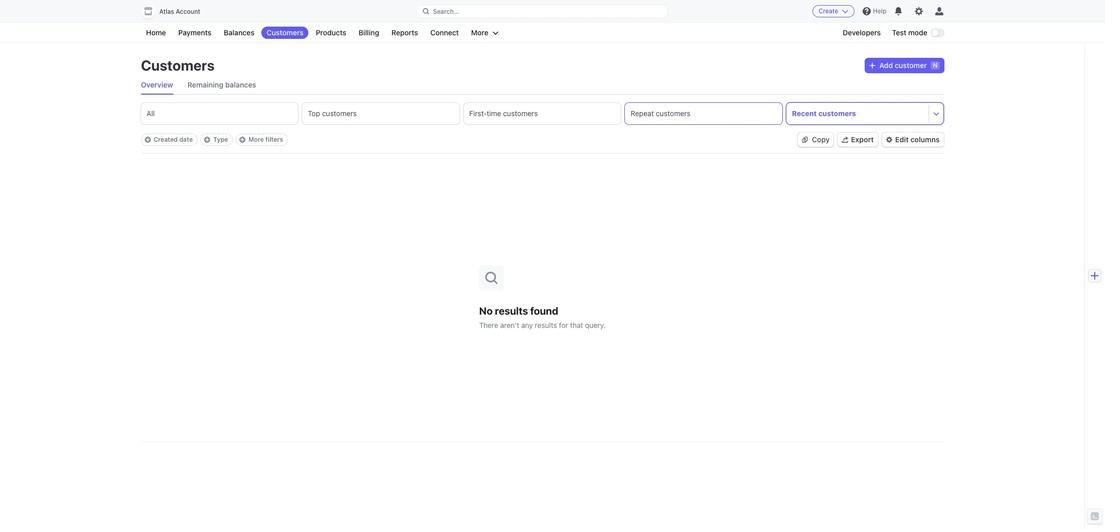Task type: describe. For each thing, give the bounding box(es) containing it.
atlas
[[159, 8, 174, 15]]

customers for recent customers
[[819, 109, 857, 118]]

add created date image
[[145, 137, 151, 143]]

edit columns button
[[883, 133, 945, 147]]

search…
[[433, 7, 459, 15]]

2 customers from the left
[[503, 109, 538, 118]]

remaining
[[188, 80, 224, 89]]

toolbar containing created date
[[141, 134, 288, 146]]

0 horizontal spatial customers
[[141, 57, 215, 74]]

aren't
[[501, 321, 520, 329]]

add more filters image
[[239, 137, 246, 143]]

Search… search field
[[417, 5, 668, 18]]

Search… text field
[[417, 5, 668, 18]]

0 vertical spatial results
[[495, 305, 528, 317]]

export button
[[838, 133, 879, 147]]

account
[[176, 8, 200, 15]]

notifications image
[[895, 7, 904, 15]]

query.
[[586, 321, 606, 329]]

help
[[874, 7, 887, 15]]

test
[[893, 28, 907, 37]]

tab list containing overview
[[141, 76, 945, 95]]

overview link
[[141, 76, 173, 94]]

atlas account button
[[141, 4, 211, 18]]

reports
[[392, 28, 418, 37]]

there
[[480, 321, 499, 329]]

created
[[154, 136, 178, 143]]

type
[[213, 136, 228, 143]]

created date
[[154, 136, 193, 143]]

top customers link
[[303, 103, 460, 124]]

export
[[852, 135, 874, 144]]

connect
[[431, 28, 459, 37]]

edit columns
[[896, 135, 940, 144]]

no results found there aren't any results for that query.
[[480, 305, 606, 329]]

payments
[[178, 28, 212, 37]]

home link
[[141, 27, 171, 39]]

products link
[[311, 27, 352, 39]]

all
[[147, 109, 155, 118]]

more for more filters
[[249, 136, 264, 143]]

atlas account
[[159, 8, 200, 15]]

add type image
[[204, 137, 210, 143]]

that
[[571, 321, 584, 329]]

recent customers link
[[787, 103, 930, 124]]

billing link
[[354, 27, 385, 39]]

create button
[[813, 5, 855, 17]]

overview
[[141, 80, 173, 89]]

repeat customers
[[631, 109, 691, 118]]

balances
[[226, 80, 256, 89]]

edit
[[896, 135, 909, 144]]

open overflow menu image
[[934, 110, 940, 116]]

n
[[934, 61, 938, 69]]

first-time customers link
[[464, 103, 621, 124]]

tab list containing all
[[141, 103, 945, 124]]

svg image inside "copy" "popup button"
[[802, 137, 809, 143]]

1 vertical spatial results
[[535, 321, 558, 329]]

help button
[[859, 3, 891, 19]]

repeat
[[631, 109, 654, 118]]



Task type: locate. For each thing, give the bounding box(es) containing it.
found
[[531, 305, 559, 317]]

more right connect
[[472, 28, 489, 37]]

1 vertical spatial tab list
[[141, 103, 945, 124]]

1 vertical spatial customers
[[141, 57, 215, 74]]

results down "found"
[[535, 321, 558, 329]]

top customers
[[308, 109, 357, 118]]

balances
[[224, 28, 255, 37]]

reports link
[[387, 27, 423, 39]]

test mode
[[893, 28, 928, 37]]

toolbar
[[141, 134, 288, 146]]

more button
[[466, 27, 504, 39]]

1 customers from the left
[[322, 109, 357, 118]]

customer
[[896, 61, 928, 70]]

1 horizontal spatial results
[[535, 321, 558, 329]]

any
[[522, 321, 533, 329]]

1 tab list from the top
[[141, 76, 945, 95]]

customers link
[[262, 27, 309, 39]]

first-
[[470, 109, 487, 118]]

customers for repeat customers
[[656, 109, 691, 118]]

svg image left the add
[[870, 62, 876, 69]]

copy
[[813, 135, 830, 144]]

copy button
[[798, 133, 834, 147]]

time
[[487, 109, 502, 118]]

more inside button
[[472, 28, 489, 37]]

recent
[[793, 109, 817, 118]]

add
[[880, 61, 894, 70]]

customers up overview on the left
[[141, 57, 215, 74]]

top
[[308, 109, 320, 118]]

create
[[819, 7, 839, 15]]

columns
[[911, 135, 940, 144]]

1 horizontal spatial customers
[[267, 28, 304, 37]]

home
[[146, 28, 166, 37]]

products
[[316, 28, 347, 37]]

developers link
[[838, 27, 887, 39]]

svg image
[[870, 62, 876, 69], [802, 137, 809, 143]]

filters
[[266, 136, 283, 143]]

first-time customers
[[470, 109, 538, 118]]

0 horizontal spatial more
[[249, 136, 264, 143]]

payments link
[[173, 27, 217, 39]]

customers up copy
[[819, 109, 857, 118]]

remaining balances
[[188, 80, 256, 89]]

customers right top
[[322, 109, 357, 118]]

customers for top customers
[[322, 109, 357, 118]]

for
[[559, 321, 569, 329]]

more for more
[[472, 28, 489, 37]]

repeat customers link
[[626, 103, 783, 124]]

recent customers
[[793, 109, 857, 118]]

date
[[179, 136, 193, 143]]

more
[[472, 28, 489, 37], [249, 136, 264, 143]]

3 customers from the left
[[656, 109, 691, 118]]

add customer
[[880, 61, 928, 70]]

1 vertical spatial svg image
[[802, 137, 809, 143]]

billing
[[359, 28, 380, 37]]

1 vertical spatial more
[[249, 136, 264, 143]]

0 vertical spatial tab list
[[141, 76, 945, 95]]

developers
[[843, 28, 882, 37]]

tab list
[[141, 76, 945, 95], [141, 103, 945, 124]]

results up the aren't
[[495, 305, 528, 317]]

4 customers from the left
[[819, 109, 857, 118]]

more right add more filters icon
[[249, 136, 264, 143]]

0 horizontal spatial results
[[495, 305, 528, 317]]

0 vertical spatial svg image
[[870, 62, 876, 69]]

balances link
[[219, 27, 260, 39]]

2 tab list from the top
[[141, 103, 945, 124]]

mode
[[909, 28, 928, 37]]

1 horizontal spatial svg image
[[870, 62, 876, 69]]

customers
[[322, 109, 357, 118], [503, 109, 538, 118], [656, 109, 691, 118], [819, 109, 857, 118]]

customers
[[267, 28, 304, 37], [141, 57, 215, 74]]

svg image left copy
[[802, 137, 809, 143]]

customers right time
[[503, 109, 538, 118]]

results
[[495, 305, 528, 317], [535, 321, 558, 329]]

customers left products
[[267, 28, 304, 37]]

1 horizontal spatial more
[[472, 28, 489, 37]]

more filters
[[249, 136, 283, 143]]

0 vertical spatial customers
[[267, 28, 304, 37]]

0 horizontal spatial svg image
[[802, 137, 809, 143]]

no
[[480, 305, 493, 317]]

remaining balances link
[[188, 76, 256, 94]]

all link
[[141, 103, 298, 124]]

customers right 'repeat'
[[656, 109, 691, 118]]

0 vertical spatial more
[[472, 28, 489, 37]]

connect link
[[426, 27, 464, 39]]



Task type: vqa. For each thing, say whether or not it's contained in the screenshot.
customers for Top customers
yes



